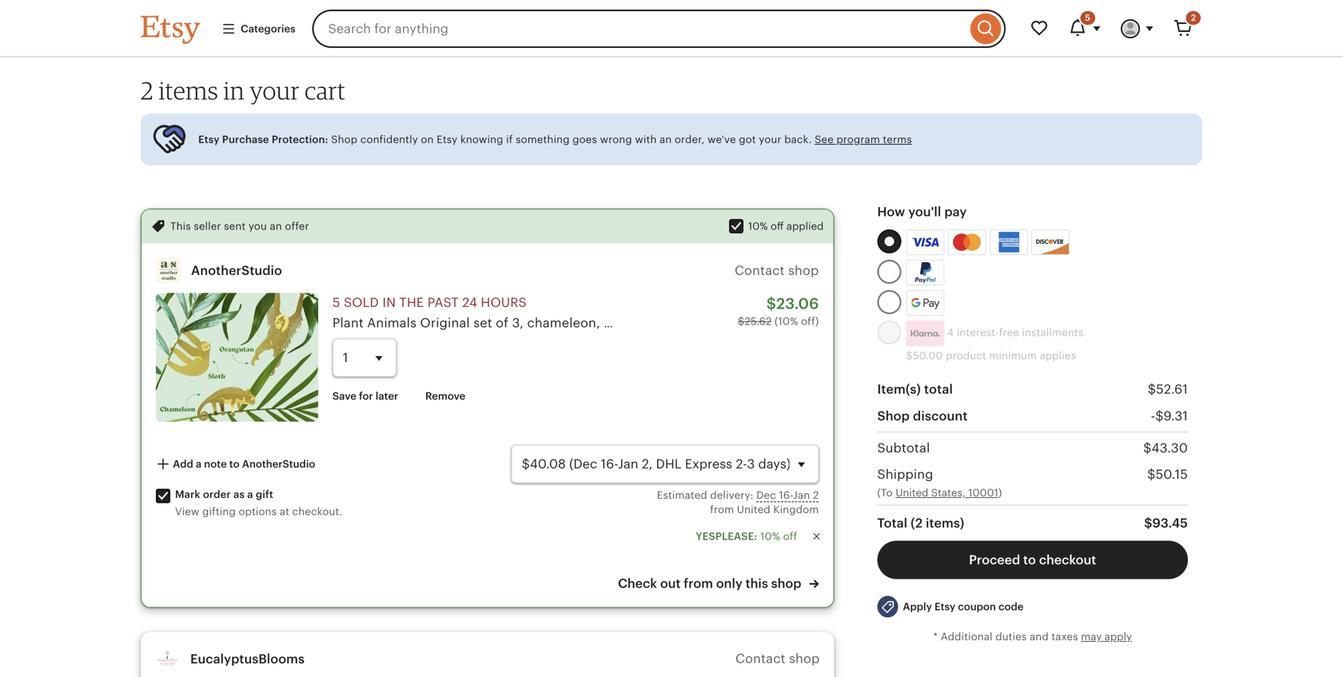 Task type: locate. For each thing, give the bounding box(es) containing it.
united down shipping
[[896, 487, 929, 499]]

2
[[1191, 13, 1196, 23], [141, 76, 154, 105], [813, 489, 819, 501]]

a right as
[[247, 489, 253, 501]]

categories button
[[209, 14, 307, 43]]

$ down $ 43.30
[[1147, 467, 1156, 482]]

1 vertical spatial in
[[382, 295, 396, 310]]

view
[[175, 506, 199, 518]]

an
[[660, 134, 672, 146], [270, 220, 282, 232]]

free
[[999, 327, 1019, 339]]

1 horizontal spatial a
[[247, 489, 253, 501]]

2 inside 2 link
[[1191, 13, 1196, 23]]

$ up -
[[1148, 382, 1156, 397]]

may
[[1081, 631, 1102, 643]]

installments
[[1022, 327, 1084, 339]]

0 horizontal spatial shop
[[331, 134, 358, 146]]

anotherstudio up mark order as a gift view gifting options at checkout.
[[242, 458, 315, 470]]

2 horizontal spatial etsy
[[935, 601, 955, 613]]

2 for 2 items in your cart
[[141, 76, 154, 105]]

1 vertical spatial contact shop button
[[736, 652, 820, 666]]

1 vertical spatial to
[[1023, 553, 1036, 567]]

1 vertical spatial shop
[[771, 576, 801, 591]]

gift inside the 5 sold in the past 24 hours plant animals original set of 3, chameleon, sloth and orangutan trio, cute plant gift
[[828, 316, 850, 330]]

1 horizontal spatial 5
[[1085, 13, 1091, 23]]

5 inside 'dropdown button'
[[1085, 13, 1091, 23]]

seller
[[194, 220, 221, 232]]

jan
[[793, 489, 810, 501]]

contact shop button
[[735, 263, 819, 278], [736, 652, 820, 666]]

apply
[[1105, 631, 1132, 643]]

contact shop
[[735, 263, 819, 278], [736, 652, 820, 666]]

yesplease:
[[696, 530, 757, 542]]

see
[[815, 134, 834, 146]]

only
[[716, 576, 743, 591]]

note
[[204, 458, 227, 470]]

item(s) total
[[877, 382, 953, 397]]

2 inside the estimated delivery: dec 16-jan 2 from united kingdom
[[813, 489, 819, 501]]

to right proceed
[[1023, 553, 1036, 567]]

dec
[[756, 489, 776, 501]]

save for later button
[[320, 382, 410, 411]]

a right add
[[196, 458, 202, 470]]

$ for 93.45
[[1144, 516, 1152, 531]]

and right sloth
[[638, 316, 662, 330]]

10%
[[748, 220, 768, 232], [760, 530, 780, 542]]

united down dec
[[737, 504, 771, 516]]

1 horizontal spatial united
[[896, 487, 929, 499]]

-
[[1151, 409, 1155, 423]]

proceed to checkout
[[969, 553, 1096, 567]]

contact shop button for anotherstudio
[[735, 263, 819, 278]]

categories banner
[[112, 0, 1231, 58]]

shop right protection:
[[331, 134, 358, 146]]

etsy inside dropdown button
[[935, 601, 955, 613]]

5 for 5
[[1085, 13, 1091, 23]]

contact down this
[[736, 652, 786, 666]]

checkout
[[1039, 553, 1096, 567]]

0 horizontal spatial united
[[737, 504, 771, 516]]

10% left applied
[[748, 220, 768, 232]]

off down kingdom
[[783, 530, 797, 542]]

in up 'animals'
[[382, 295, 396, 310]]

save for later
[[332, 390, 398, 402]]

9.31
[[1164, 409, 1188, 423]]

in for the
[[382, 295, 396, 310]]

1 vertical spatial 5
[[332, 295, 340, 310]]

remove button
[[413, 382, 477, 411]]

your right got
[[759, 134, 782, 146]]

apply etsy coupon code button
[[865, 589, 1036, 625]]

$ for 50.15
[[1147, 467, 1156, 482]]

1 vertical spatial your
[[759, 134, 782, 146]]

how you'll pay
[[877, 205, 967, 219]]

from down "delivery:"
[[710, 504, 734, 516]]

1 vertical spatial contact shop
[[736, 652, 820, 666]]

and inside the 5 sold in the past 24 hours plant animals original set of 3, chameleon, sloth and orangutan trio, cute plant gift
[[638, 316, 662, 330]]

0 vertical spatial contact
[[735, 263, 785, 278]]

0 vertical spatial in
[[223, 76, 245, 105]]

2 horizontal spatial 2
[[1191, 13, 1196, 23]]

from right out
[[684, 576, 713, 591]]

1 vertical spatial contact
[[736, 652, 786, 666]]

your
[[250, 76, 300, 105], [759, 134, 782, 146]]

off)
[[801, 315, 819, 327]]

None search field
[[312, 10, 1006, 48]]

the
[[399, 295, 424, 310]]

off left applied
[[771, 220, 784, 232]]

2 vertical spatial 2
[[813, 489, 819, 501]]

shop discount
[[877, 409, 968, 423]]

2 for 2
[[1191, 13, 1196, 23]]

1 vertical spatial anotherstudio
[[242, 458, 315, 470]]

in inside the 5 sold in the past 24 hours plant animals original set of 3, chameleon, sloth and orangutan trio, cute plant gift
[[382, 295, 396, 310]]

in right items
[[223, 76, 245, 105]]

past
[[427, 295, 459, 310]]

apply etsy coupon code
[[903, 601, 1024, 613]]

93.45
[[1152, 516, 1188, 531]]

1 horizontal spatial to
[[1023, 553, 1036, 567]]

1 vertical spatial shop
[[877, 409, 910, 423]]

from inside the estimated delivery: dec 16-jan 2 from united kingdom
[[710, 504, 734, 516]]

0 vertical spatial and
[[638, 316, 662, 330]]

0 vertical spatial contact shop button
[[735, 263, 819, 278]]

$ down -
[[1143, 441, 1152, 455]]

0 vertical spatial from
[[710, 504, 734, 516]]

sent
[[224, 220, 246, 232]]

etsy right on
[[437, 134, 458, 146]]

united inside the estimated delivery: dec 16-jan 2 from united kingdom
[[737, 504, 771, 516]]

1 vertical spatial gift
[[256, 489, 273, 501]]

10% down kingdom
[[760, 530, 780, 542]]

2 vertical spatial shop
[[789, 652, 820, 666]]

5 button
[[1059, 10, 1111, 48]]

0 vertical spatial contact shop
[[735, 263, 819, 278]]

order
[[203, 489, 231, 501]]

and left taxes
[[1030, 631, 1049, 643]]

(to
[[877, 487, 893, 499]]

to
[[229, 458, 240, 470], [1023, 553, 1036, 567]]

this
[[170, 220, 191, 232]]

contact shop down this
[[736, 652, 820, 666]]

0 horizontal spatial gift
[[256, 489, 273, 501]]

Search for anything text field
[[312, 10, 967, 48]]

$ down $ 50.15
[[1144, 516, 1152, 531]]

1 vertical spatial a
[[247, 489, 253, 501]]

0 vertical spatial your
[[250, 76, 300, 105]]

anotherstudio link
[[191, 263, 282, 278]]

0 horizontal spatial your
[[250, 76, 300, 105]]

$ 43.30
[[1143, 441, 1188, 455]]

american express image
[[992, 232, 1026, 253]]

0 vertical spatial shop
[[788, 263, 819, 278]]

1 horizontal spatial in
[[382, 295, 396, 310]]

confidently
[[360, 134, 418, 146]]

5
[[1085, 13, 1091, 23], [332, 295, 340, 310]]

off
[[771, 220, 784, 232], [783, 530, 797, 542]]

5 sold in the past 24 hours plant animals original set of 3, chameleon, sloth and orangutan trio, cute plant gift
[[332, 295, 850, 330]]

0 vertical spatial gift
[[828, 316, 850, 330]]

0 vertical spatial a
[[196, 458, 202, 470]]

0 vertical spatial 2
[[1191, 13, 1196, 23]]

code
[[999, 601, 1024, 613]]

save
[[332, 390, 356, 402]]

0 horizontal spatial 2
[[141, 76, 154, 105]]

1 horizontal spatial 2
[[813, 489, 819, 501]]

back.
[[784, 134, 812, 146]]

wrong
[[600, 134, 632, 146]]

additional
[[941, 631, 993, 643]]

24
[[462, 295, 477, 310]]

contact shop button down this
[[736, 652, 820, 666]]

1 vertical spatial 2
[[141, 76, 154, 105]]

5 inside the 5 sold in the past 24 hours plant animals original set of 3, chameleon, sloth and orangutan trio, cute plant gift
[[332, 295, 340, 310]]

contact shop for eucalyptusblooms
[[736, 652, 820, 666]]

0 horizontal spatial 5
[[332, 295, 340, 310]]

contact for eucalyptusblooms
[[736, 652, 786, 666]]

0 horizontal spatial to
[[229, 458, 240, 470]]

1 horizontal spatial gift
[[828, 316, 850, 330]]

shop down the item(s)
[[877, 409, 910, 423]]

we've
[[708, 134, 736, 146]]

contact up $ 23.06 $ 25.62 (10% off)
[[735, 263, 785, 278]]

an right with
[[660, 134, 672, 146]]

0 horizontal spatial in
[[223, 76, 245, 105]]

1 vertical spatial united
[[737, 504, 771, 516]]

0 vertical spatial 5
[[1085, 13, 1091, 23]]

mark
[[175, 489, 200, 501]]

0 horizontal spatial and
[[638, 316, 662, 330]]

chameleon,
[[527, 316, 600, 330]]

of
[[496, 316, 509, 330]]

to right note
[[229, 458, 240, 470]]

etsy left purchase
[[198, 134, 220, 146]]

contact shop button up 23.06
[[735, 263, 819, 278]]

0 vertical spatial shop
[[331, 134, 358, 146]]

etsy right apply
[[935, 601, 955, 613]]

$ up the cute
[[767, 295, 776, 312]]

anotherstudio down sent
[[191, 263, 282, 278]]

16-
[[779, 489, 793, 501]]

add a note to anotherstudio
[[170, 458, 315, 470]]

cart
[[305, 76, 346, 105]]

0 vertical spatial to
[[229, 458, 240, 470]]

0 vertical spatial united
[[896, 487, 929, 499]]

animals
[[367, 316, 417, 330]]

0 horizontal spatial a
[[196, 458, 202, 470]]

$ 93.45
[[1144, 516, 1188, 531]]

$ 50.15
[[1147, 467, 1188, 482]]

)
[[998, 487, 1002, 499]]

1 horizontal spatial an
[[660, 134, 672, 146]]

contact shop up 23.06
[[735, 263, 819, 278]]

your left 'cart'
[[250, 76, 300, 105]]

an right you
[[270, 220, 282, 232]]

1 horizontal spatial and
[[1030, 631, 1049, 643]]

(2
[[911, 516, 923, 531]]

gift up options
[[256, 489, 273, 501]]

mastercard image
[[950, 232, 984, 253]]

contact
[[735, 263, 785, 278], [736, 652, 786, 666]]

gift right off)
[[828, 316, 850, 330]]

plant
[[332, 316, 364, 330]]

later
[[376, 390, 398, 402]]

google pay image
[[907, 291, 944, 315]]

1 vertical spatial an
[[270, 220, 282, 232]]

to inside 'dropdown button'
[[229, 458, 240, 470]]

$ for 52.61
[[1148, 382, 1156, 397]]

52.61
[[1156, 382, 1188, 397]]

3,
[[512, 316, 524, 330]]

$ left the cute
[[738, 315, 745, 327]]

0 vertical spatial 10%
[[748, 220, 768, 232]]

1 vertical spatial 10%
[[760, 530, 780, 542]]



Task type: describe. For each thing, give the bounding box(es) containing it.
total
[[924, 382, 953, 397]]

anotherstudio image
[[156, 258, 181, 283]]

if
[[506, 134, 513, 146]]

23.06
[[776, 295, 819, 312]]

items)
[[926, 516, 964, 531]]

remove
[[425, 390, 465, 402]]

paypal image
[[909, 262, 942, 283]]

pay
[[945, 205, 967, 219]]

interest-
[[957, 327, 999, 339]]

add a note to anotherstudio button
[[144, 450, 327, 479]]

offer
[[285, 220, 309, 232]]

cute
[[761, 316, 789, 330]]

eucalyptusblooms link
[[190, 652, 305, 666]]

knowing
[[460, 134, 503, 146]]

0 horizontal spatial an
[[270, 220, 282, 232]]

$ 52.61
[[1148, 382, 1188, 397]]

$50.00 product minimum applies
[[906, 350, 1076, 362]]

goes
[[573, 134, 597, 146]]

categories
[[241, 23, 296, 35]]

$ for 43.30
[[1143, 441, 1152, 455]]

to inside button
[[1023, 553, 1036, 567]]

sold
[[344, 295, 379, 310]]

visa image
[[912, 235, 939, 250]]

etsy purchase protection: shop confidently on etsy knowing if something goes wrong with an order, we've got your back. see program terms
[[198, 134, 912, 146]]

minimum
[[989, 350, 1037, 362]]

eucalyptusblooms image
[[155, 646, 181, 672]]

yesplease: 10% off
[[696, 530, 797, 542]]

apply
[[903, 601, 932, 613]]

in for your
[[223, 76, 245, 105]]

applies
[[1040, 350, 1076, 362]]

a inside mark order as a gift view gifting options at checkout.
[[247, 489, 253, 501]]

2 link
[[1164, 10, 1202, 48]]

plant animals original set of 3, chameleon, sloth and orangutan trio, cute plant gift link
[[332, 316, 850, 330]]

proceed to checkout button
[[877, 541, 1188, 579]]

checkout.
[[292, 506, 342, 518]]

10% off applied
[[748, 220, 824, 232]]

25.62
[[745, 315, 772, 327]]

proceed
[[969, 553, 1020, 567]]

0 vertical spatial off
[[771, 220, 784, 232]]

shop for eucalyptusblooms
[[789, 652, 820, 666]]

shipping
[[877, 467, 933, 482]]

estimated delivery: dec 16-jan 2 from united kingdom
[[657, 489, 819, 516]]

kingdom
[[773, 504, 819, 516]]

discover image
[[1032, 233, 1071, 256]]

$ for 23.06
[[767, 295, 776, 312]]

united states, 10001 button
[[896, 486, 998, 500]]

10001
[[968, 487, 998, 499]]

duties
[[996, 631, 1027, 643]]

original
[[420, 316, 470, 330]]

this seller sent you an offer
[[170, 220, 309, 232]]

mark order as a gift view gifting options at checkout.
[[175, 489, 342, 518]]

contact for anotherstudio
[[735, 263, 785, 278]]

contact shop button for eucalyptusblooms
[[736, 652, 820, 666]]

subtotal
[[877, 441, 930, 455]]

options
[[239, 506, 277, 518]]

pay in 4 installments image
[[906, 321, 944, 346]]

how
[[877, 205, 905, 219]]

items
[[159, 76, 218, 105]]

- $ 9.31
[[1151, 409, 1188, 423]]

43.30
[[1152, 441, 1188, 455]]

set
[[474, 316, 492, 330]]

* additional duties and taxes may apply
[[933, 631, 1132, 643]]

1 vertical spatial off
[[783, 530, 797, 542]]

coupon
[[958, 601, 996, 613]]

0 horizontal spatial etsy
[[198, 134, 220, 146]]

2 items in your cart
[[141, 76, 346, 105]]

estimated
[[657, 489, 707, 501]]

check out from only this shop
[[618, 576, 805, 591]]

check out from only this shop link
[[618, 575, 819, 593]]

plant animals original set of 3, chameleon, sloth and orangutan trio, cute plant gift image
[[156, 293, 318, 422]]

50.15
[[1156, 467, 1188, 482]]

orangutan
[[665, 316, 729, 330]]

may apply button
[[1081, 630, 1132, 644]]

shop for anotherstudio
[[788, 263, 819, 278]]

$ 23.06 $ 25.62 (10% off)
[[738, 295, 819, 327]]

check
[[618, 576, 657, 591]]

1 horizontal spatial your
[[759, 134, 782, 146]]

1 horizontal spatial shop
[[877, 409, 910, 423]]

at
[[280, 506, 289, 518]]

1 horizontal spatial etsy
[[437, 134, 458, 146]]

$ down $ 52.61
[[1155, 409, 1164, 423]]

0 vertical spatial an
[[660, 134, 672, 146]]

5 for 5 sold in the past 24 hours plant animals original set of 3, chameleon, sloth and orangutan trio, cute plant gift
[[332, 295, 340, 310]]

states,
[[931, 487, 966, 499]]

total (2 items)
[[877, 516, 964, 531]]

something
[[516, 134, 570, 146]]

you
[[249, 220, 267, 232]]

0 vertical spatial anotherstudio
[[191, 263, 282, 278]]

hours
[[481, 295, 527, 310]]

with
[[635, 134, 657, 146]]

4
[[947, 327, 954, 339]]

1 vertical spatial from
[[684, 576, 713, 591]]

a inside 'dropdown button'
[[196, 458, 202, 470]]

gift inside mark order as a gift view gifting options at checkout.
[[256, 489, 273, 501]]

protection:
[[272, 134, 328, 146]]

purchase
[[222, 134, 269, 146]]

anotherstudio inside 'dropdown button'
[[242, 458, 315, 470]]

product
[[946, 350, 986, 362]]

none search field inside categories banner
[[312, 10, 1006, 48]]

as
[[233, 489, 245, 501]]

1 vertical spatial and
[[1030, 631, 1049, 643]]

contact shop for anotherstudio
[[735, 263, 819, 278]]

you'll
[[908, 205, 941, 219]]

on
[[421, 134, 434, 146]]

total
[[877, 516, 908, 531]]

applied
[[787, 220, 824, 232]]



Task type: vqa. For each thing, say whether or not it's contained in the screenshot.


